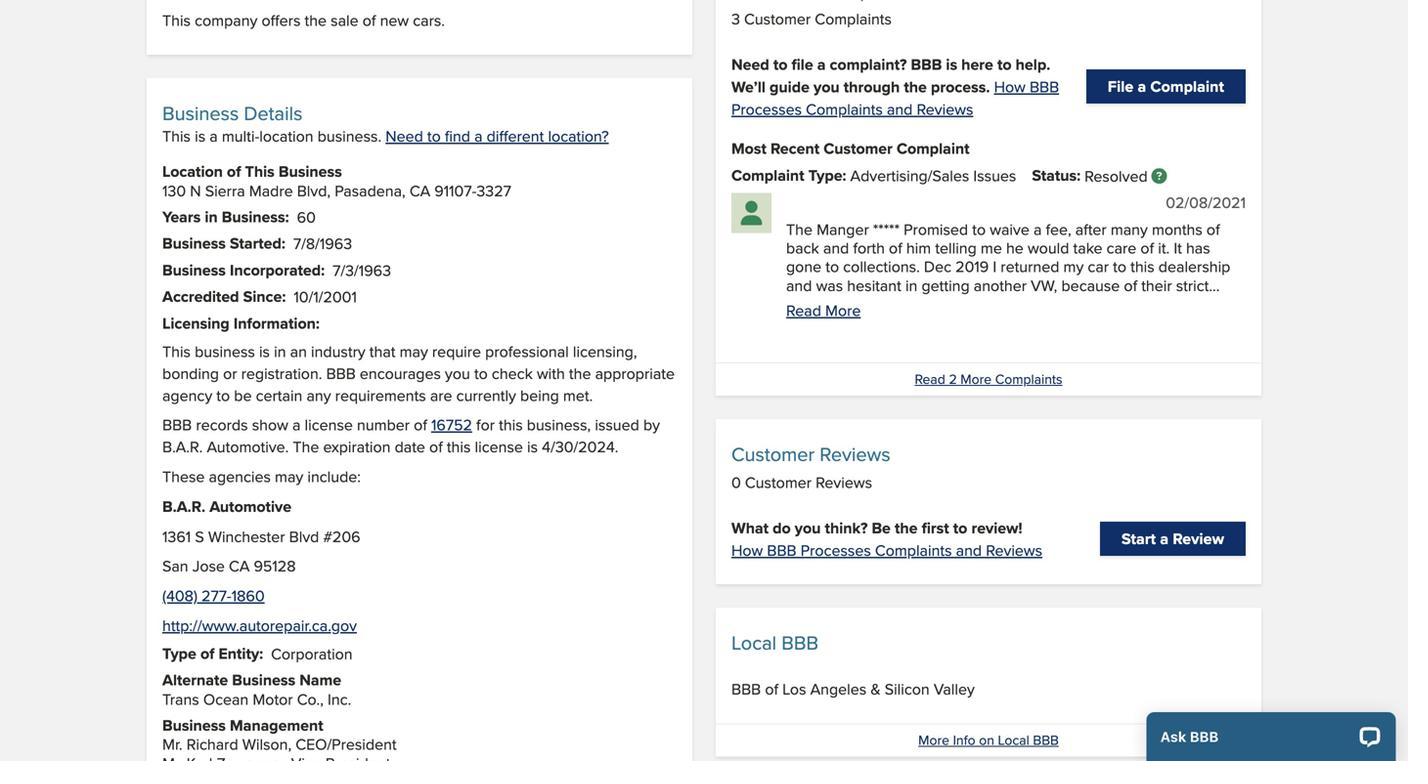 Task type: locate. For each thing, give the bounding box(es) containing it.
date
[[395, 436, 425, 458]]

0 horizontal spatial more
[[825, 299, 861, 322]]

incorporated
[[230, 259, 321, 282]]

licensing,
[[573, 340, 637, 363]]

.
[[285, 436, 289, 458]]

in left an
[[274, 340, 286, 363]]

trans
[[162, 688, 199, 711]]

this
[[499, 414, 523, 436], [447, 436, 471, 458]]

1 vertical spatial and
[[956, 539, 982, 561]]

inc.
[[328, 688, 351, 711]]

read
[[786, 299, 821, 322], [915, 370, 945, 389]]

2 how bbb processes complaints and reviews link from the top
[[731, 539, 1042, 561]]

bbb down agency
[[162, 414, 192, 436]]

2 horizontal spatial more
[[960, 370, 992, 389]]

0 horizontal spatial this
[[447, 436, 471, 458]]

the right with
[[569, 362, 591, 385]]

1 horizontal spatial ca
[[410, 179, 430, 202]]

the inside need to file a complaint? bbb is here to help. we'll guide you through the process.
[[904, 75, 927, 98]]

0 horizontal spatial in
[[205, 205, 218, 228]]

automotive
[[207, 436, 285, 458], [209, 495, 291, 518]]

mr. richard wilson, ceo/president
[[162, 734, 397, 756]]

0 horizontal spatial complaint
[[731, 164, 804, 187]]

0 horizontal spatial and
[[887, 97, 913, 120]]

1 vertical spatial in
[[274, 340, 286, 363]]

1 vertical spatial how
[[731, 539, 763, 561]]

1 vertical spatial more
[[960, 370, 992, 389]]

the
[[293, 436, 319, 458]]

ca left 91107-
[[410, 179, 430, 202]]

most recent customer complaint
[[731, 137, 970, 160]]

for
[[476, 414, 495, 436]]

read more link
[[786, 299, 1246, 322]]

bbb up "los"
[[782, 629, 818, 657]]

think?
[[825, 517, 868, 540]]

complaints right think?
[[875, 539, 952, 561]]

pasadena,
[[335, 179, 406, 202]]

a right file
[[817, 53, 826, 76]]

offers
[[262, 9, 301, 31]]

you up 16752 link
[[445, 362, 470, 385]]

1 vertical spatial need
[[385, 124, 423, 147]]

mr.
[[162, 734, 182, 756]]

business up the location on the top left
[[162, 99, 239, 127]]

a right start
[[1160, 527, 1169, 550]]

a left multi-
[[210, 124, 218, 147]]

start
[[1122, 527, 1156, 550]]

review!
[[971, 517, 1022, 540]]

60
[[297, 206, 316, 228]]

0 horizontal spatial how
[[731, 539, 763, 561]]

business down trans
[[162, 714, 226, 737]]

and inside what do you think? be the first to review! how bbb processes complaints and reviews
[[956, 539, 982, 561]]

automotive up agencies
[[207, 436, 285, 458]]

the right be at right
[[895, 517, 918, 540]]

0 vertical spatial and
[[887, 97, 913, 120]]

complaints up most recent customer complaint
[[806, 97, 883, 120]]

need left find
[[385, 124, 423, 147]]

an
[[290, 340, 307, 363]]

may
[[400, 340, 428, 363], [275, 465, 303, 488]]

processes left be at right
[[801, 539, 871, 561]]

a right "file"
[[1138, 75, 1146, 98]]

1 how bbb processes complaints and reviews link from the top
[[731, 75, 1059, 120]]

to left find
[[427, 124, 441, 147]]

in
[[205, 205, 218, 228], [274, 340, 286, 363]]

complaint down most
[[731, 164, 804, 187]]

0 vertical spatial processes
[[731, 97, 802, 120]]

read for read more
[[786, 299, 821, 322]]

include:
[[307, 465, 361, 488]]

this right for
[[499, 414, 523, 436]]

0 vertical spatial in
[[205, 205, 218, 228]]

a right .
[[292, 414, 301, 436]]

location?
[[548, 124, 609, 147]]

0 vertical spatial how bbb processes complaints and reviews link
[[731, 75, 1059, 120]]

reviews inside what do you think? be the first to review! how bbb processes complaints and reviews
[[986, 539, 1042, 561]]

business down location
[[279, 160, 342, 183]]

3327
[[477, 179, 511, 202]]

you right do
[[795, 517, 821, 540]]

http://www.autorepair.ca.gov
[[162, 615, 357, 637]]

1 horizontal spatial need
[[731, 53, 769, 76]]

bbb left think?
[[767, 539, 797, 561]]

1 horizontal spatial license
[[475, 436, 523, 458]]

0 vertical spatial how
[[994, 75, 1026, 98]]

0 vertical spatial local
[[731, 629, 777, 657]]

you
[[814, 75, 840, 98], [445, 362, 470, 385], [795, 517, 821, 540]]

automotive up winchester
[[209, 495, 291, 518]]

b.a.r.
[[162, 436, 203, 458], [162, 495, 205, 518]]

to inside business details this is a multi-location business. need to find a different location?
[[427, 124, 441, 147]]

agency
[[162, 384, 212, 407]]

1 vertical spatial processes
[[801, 539, 871, 561]]

1 horizontal spatial read
[[915, 370, 945, 389]]

how left do
[[731, 539, 763, 561]]

1 horizontal spatial how
[[994, 75, 1026, 98]]

0 vertical spatial may
[[400, 340, 428, 363]]

1 vertical spatial b.a.r.
[[162, 495, 205, 518]]

how right here
[[994, 75, 1026, 98]]

ca down winchester
[[229, 555, 250, 578]]

check
[[492, 362, 533, 385]]

of left "los"
[[765, 678, 778, 701]]

:
[[285, 205, 289, 228], [281, 232, 285, 255], [321, 259, 325, 282], [282, 285, 286, 308], [259, 642, 263, 665]]

130
[[162, 179, 186, 202]]

0 vertical spatial automotive
[[207, 436, 285, 458]]

management
[[230, 714, 323, 737]]

and right first
[[956, 539, 982, 561]]

business up started
[[222, 205, 285, 228]]

0 vertical spatial need
[[731, 53, 769, 76]]

info
[[953, 731, 975, 750]]

1 horizontal spatial and
[[956, 539, 982, 561]]

1 vertical spatial read
[[915, 370, 945, 389]]

multi-
[[222, 124, 259, 147]]

bbb inside need to file a complaint? bbb is here to help. we'll guide you through the process.
[[911, 53, 942, 76]]

the inside location of this business 130 n sierra madre blvd, pasadena, ca 91107-3327 years in business : 60 business started : 7/8/1963 business incorporated : 7/3/1963 accredited since : 10/1/2001 licensing information: this business is in an industry that may require professional licensing, bonding or registration. bbb encourages you to check with the appropriate agency to be certain any requirements are currently being met. bbb records show a license number of 16752 for this business, issued by b.a.r. automotive . the expiration date of this license is 4/30/2024. these agencies may include: b.a.r. automotive 1361 s winchester blvd #206 san jose ca 95128 (408) 277-1860 http://www.autorepair.ca.gov type of entity : corporation alternate business name trans ocean motor co., inc.
[[569, 362, 591, 385]]

3 customer complaints
[[731, 7, 892, 30]]

0 vertical spatial complaint
[[1150, 75, 1224, 98]]

1 vertical spatial you
[[445, 362, 470, 385]]

sale
[[331, 9, 359, 31]]

(408) 277-1860 link
[[162, 585, 265, 607]]

what
[[731, 517, 769, 540]]

complaints down "read more" link at the top of page
[[995, 370, 1062, 389]]

ca
[[410, 179, 430, 202], [229, 555, 250, 578]]

1 vertical spatial local
[[998, 731, 1029, 750]]

: down the 7/8/1963
[[321, 259, 325, 282]]

0 horizontal spatial read
[[786, 299, 821, 322]]

may right the that
[[400, 340, 428, 363]]

to right here
[[997, 53, 1012, 76]]

0 vertical spatial read
[[786, 299, 821, 322]]

: down http://www.autorepair.ca.gov link at left
[[259, 642, 263, 665]]

is left here
[[946, 53, 957, 76]]

file a complaint link
[[1086, 69, 1246, 104]]

reviews inside how bbb processes complaints and reviews
[[917, 97, 973, 120]]

: up information:
[[282, 285, 286, 308]]

to left check
[[474, 362, 488, 385]]

0 horizontal spatial ca
[[229, 555, 250, 578]]

processes up most
[[731, 97, 802, 120]]

entity
[[218, 642, 259, 665]]

0 vertical spatial b.a.r.
[[162, 436, 203, 458]]

guide
[[770, 75, 810, 98]]

complaint inside "link"
[[1150, 75, 1224, 98]]

processes inside what do you think? be the first to review! how bbb processes complaints and reviews
[[801, 539, 871, 561]]

0 horizontal spatial local
[[731, 629, 777, 657]]

company
[[195, 9, 258, 31]]

process.
[[931, 75, 990, 98]]

complaint right "file"
[[1150, 75, 1224, 98]]

reviews
[[917, 97, 973, 120], [820, 440, 890, 468], [816, 471, 872, 494], [986, 539, 1042, 561]]

location
[[162, 160, 223, 183]]

1 vertical spatial ca
[[229, 555, 250, 578]]

of right the sale
[[363, 9, 376, 31]]

this up the location on the top left
[[162, 124, 191, 147]]

bbb left here
[[911, 53, 942, 76]]

blvd,
[[297, 179, 331, 202]]

1 vertical spatial may
[[275, 465, 303, 488]]

of left 16752
[[414, 414, 427, 436]]

and down complaint? on the right of the page
[[887, 97, 913, 120]]

winchester
[[208, 525, 285, 548]]

bbb inside how bbb processes complaints and reviews
[[1030, 75, 1059, 98]]

license
[[305, 414, 353, 436], [475, 436, 523, 458]]

customer
[[744, 7, 811, 30], [824, 137, 893, 160], [731, 440, 815, 468], [745, 471, 812, 494]]

the
[[305, 9, 327, 31], [904, 75, 927, 98], [569, 362, 591, 385], [895, 517, 918, 540]]

4/30/2024.
[[542, 436, 618, 458]]

customer right 3
[[744, 7, 811, 30]]

1 vertical spatial complaint
[[897, 137, 970, 160]]

2 vertical spatial you
[[795, 517, 821, 540]]

license down any
[[305, 414, 353, 436]]

angeles
[[810, 678, 867, 701]]

recent
[[770, 137, 820, 160]]

2 b.a.r. from the top
[[162, 495, 205, 518]]

complaint up advertising/sales
[[897, 137, 970, 160]]

may down .
[[275, 465, 303, 488]]

2 vertical spatial complaint
[[731, 164, 804, 187]]

details
[[244, 99, 302, 127]]

is up the location on the top left
[[195, 124, 205, 147]]

bbb right on
[[1033, 731, 1059, 750]]

to left file
[[773, 53, 788, 76]]

2 horizontal spatial complaint
[[1150, 75, 1224, 98]]

95128
[[254, 555, 296, 578]]

a right find
[[474, 124, 483, 147]]

0 vertical spatial more
[[825, 299, 861, 322]]

more
[[825, 299, 861, 322], [960, 370, 992, 389], [918, 731, 949, 750]]

review
[[1173, 527, 1224, 550]]

in right years
[[205, 205, 218, 228]]

this left for
[[447, 436, 471, 458]]

how
[[994, 75, 1026, 98], [731, 539, 763, 561]]

1 vertical spatial how bbb processes complaints and reviews link
[[731, 539, 1042, 561]]

0 horizontal spatial need
[[385, 124, 423, 147]]

license right 16752
[[475, 436, 523, 458]]

expiration
[[323, 436, 391, 458]]

or
[[223, 362, 237, 385]]

to right first
[[953, 517, 967, 540]]

how bbb processes complaints and reviews
[[731, 75, 1059, 120]]

the inside what do you think? be the first to review! how bbb processes complaints and reviews
[[895, 517, 918, 540]]

any
[[307, 384, 331, 407]]

met.
[[563, 384, 593, 407]]

0 vertical spatial you
[[814, 75, 840, 98]]

how inside how bbb processes complaints and reviews
[[994, 75, 1026, 98]]

madre
[[249, 179, 293, 202]]

need left guide
[[731, 53, 769, 76]]

is
[[946, 53, 957, 76], [195, 124, 205, 147], [259, 340, 270, 363], [527, 436, 538, 458]]

professional
[[485, 340, 569, 363]]

b.a.r. down these
[[162, 495, 205, 518]]

bbb right here
[[1030, 75, 1059, 98]]

business
[[162, 99, 239, 127], [279, 160, 342, 183], [222, 205, 285, 228], [162, 232, 226, 255], [162, 259, 226, 282], [232, 669, 295, 692], [162, 714, 226, 737]]

do
[[773, 517, 791, 540]]

to left be
[[216, 384, 230, 407]]

agencies
[[209, 465, 271, 488]]

you right file
[[814, 75, 840, 98]]

2 vertical spatial more
[[918, 731, 949, 750]]

bonding
[[162, 362, 219, 385]]

the right through
[[904, 75, 927, 98]]

b.a.r. up these
[[162, 436, 203, 458]]



Task type: vqa. For each thing, say whether or not it's contained in the screenshot.
accredited
yes



Task type: describe. For each thing, give the bounding box(es) containing it.
currently
[[456, 384, 516, 407]]

1 vertical spatial automotive
[[209, 495, 291, 518]]

a inside location of this business 130 n sierra madre blvd, pasadena, ca 91107-3327 years in business : 60 business started : 7/8/1963 business incorporated : 7/3/1963 accredited since : 10/1/2001 licensing information: this business is in an industry that may require professional licensing, bonding or registration. bbb encourages you to check with the appropriate agency to be certain any requirements are currently being met. bbb records show a license number of 16752 for this business, issued by b.a.r. automotive . the expiration date of this license is 4/30/2024. these agencies may include: b.a.r. automotive 1361 s winchester blvd #206 san jose ca 95128 (408) 277-1860 http://www.autorepair.ca.gov type of entity : corporation alternate business name trans ocean motor co., inc.
[[292, 414, 301, 436]]

file
[[792, 53, 813, 76]]

to inside what do you think? be the first to review! how bbb processes complaints and reviews
[[953, 517, 967, 540]]

the left the sale
[[305, 9, 327, 31]]

business
[[195, 340, 255, 363]]

local bbb
[[731, 629, 818, 657]]

you inside what do you think? be the first to review! how bbb processes complaints and reviews
[[795, 517, 821, 540]]

file a complaint
[[1108, 75, 1224, 98]]

this down licensing
[[162, 340, 191, 363]]

licensing
[[162, 312, 230, 335]]

resolved
[[1085, 165, 1148, 187]]

encourages
[[360, 362, 441, 385]]

bbb left the that
[[326, 362, 356, 385]]

customer right 0
[[745, 471, 812, 494]]

jose
[[192, 555, 225, 578]]

how bbb processes complaints and reviews link for what do you think? be the first to review!
[[731, 539, 1042, 561]]

here
[[961, 53, 993, 76]]

need inside need to file a complaint? bbb is here to help. we'll guide you through the process.
[[731, 53, 769, 76]]

requirements
[[335, 384, 426, 407]]

this down multi-
[[245, 160, 275, 183]]

blvd
[[289, 525, 319, 548]]

#206
[[323, 525, 360, 548]]

alternate
[[162, 669, 228, 692]]

is inside need to file a complaint? bbb is here to help. we'll guide you through the process.
[[946, 53, 957, 76]]

started
[[230, 232, 281, 255]]

number
[[357, 414, 410, 436]]

10/1/2001
[[294, 286, 357, 308]]

these
[[162, 465, 205, 488]]

different
[[487, 124, 544, 147]]

0 vertical spatial ca
[[410, 179, 430, 202]]

you inside location of this business 130 n sierra madre blvd, pasadena, ca 91107-3327 years in business : 60 business started : 7/8/1963 business incorporated : 7/3/1963 accredited since : 10/1/2001 licensing information: this business is in an industry that may require professional licensing, bonding or registration. bbb encourages you to check with the appropriate agency to be certain any requirements are currently being met. bbb records show a license number of 16752 for this business, issued by b.a.r. automotive . the expiration date of this license is 4/30/2024. these agencies may include: b.a.r. automotive 1361 s winchester blvd #206 san jose ca 95128 (408) 277-1860 http://www.autorepair.ca.gov type of entity : corporation alternate business name trans ocean motor co., inc.
[[445, 362, 470, 385]]

location of this business 130 n sierra madre blvd, pasadena, ca 91107-3327 years in business : 60 business started : 7/8/1963 business incorporated : 7/3/1963 accredited since : 10/1/2001 licensing information: this business is in an industry that may require professional licensing, bonding or registration. bbb encourages you to check with the appropriate agency to be certain any requirements are currently being met. bbb records show a license number of 16752 for this business, issued by b.a.r. automotive . the expiration date of this license is 4/30/2024. these agencies may include: b.a.r. automotive 1361 s winchester blvd #206 san jose ca 95128 (408) 277-1860 http://www.autorepair.ca.gov type of entity : corporation alternate business name trans ocean motor co., inc.
[[162, 160, 675, 711]]

0 horizontal spatial license
[[305, 414, 353, 436]]

be
[[872, 517, 891, 540]]

how inside what do you think? be the first to review! how bbb processes complaints and reviews
[[731, 539, 763, 561]]

file
[[1108, 75, 1134, 98]]

on
[[979, 731, 994, 750]]

you inside need to file a complaint? bbb is here to help. we'll guide you through the process.
[[814, 75, 840, 98]]

complaints up complaint? on the right of the page
[[815, 7, 892, 30]]

complaints inside what do you think? be the first to review! how bbb processes complaints and reviews
[[875, 539, 952, 561]]

industry
[[311, 340, 365, 363]]

read 2 more complaints
[[915, 370, 1062, 389]]

1 horizontal spatial this
[[499, 414, 523, 436]]

1 horizontal spatial may
[[400, 340, 428, 363]]

processes inside how bbb processes complaints and reviews
[[731, 97, 802, 120]]

read more
[[786, 299, 861, 322]]

how bbb processes complaints and reviews link for need to file a complaint? bbb is here to help. we'll guide you through the process.
[[731, 75, 1059, 120]]

bbb inside what do you think? be the first to review! how bbb processes complaints and reviews
[[767, 539, 797, 561]]

complaints inside how bbb processes complaints and reviews
[[806, 97, 883, 120]]

277-
[[201, 585, 231, 607]]

16752 link
[[431, 414, 472, 436]]

business down entity
[[232, 669, 295, 692]]

silicon
[[885, 678, 930, 701]]

by
[[643, 414, 660, 436]]

0 horizontal spatial may
[[275, 465, 303, 488]]

n
[[190, 179, 201, 202]]

a inside "link"
[[1138, 75, 1146, 98]]

customer up 0
[[731, 440, 815, 468]]

most
[[731, 137, 766, 160]]

business,
[[527, 414, 591, 436]]

business up accredited
[[162, 259, 226, 282]]

customer up complaint type: advertising/sales issues
[[824, 137, 893, 160]]

records
[[196, 414, 248, 436]]

information:
[[234, 312, 320, 335]]

1 horizontal spatial in
[[274, 340, 286, 363]]

valley
[[934, 678, 975, 701]]

and inside how bbb processes complaints and reviews
[[887, 97, 913, 120]]

of down multi-
[[227, 160, 241, 183]]

require
[[432, 340, 481, 363]]

business down years
[[162, 232, 226, 255]]

1 horizontal spatial more
[[918, 731, 949, 750]]

1 b.a.r. from the top
[[162, 436, 203, 458]]

find
[[445, 124, 470, 147]]

corporation
[[271, 643, 353, 665]]

is inside business details this is a multi-location business. need to find a different location?
[[195, 124, 205, 147]]

ceo/president
[[296, 734, 397, 756]]

16752
[[431, 414, 472, 436]]

business management
[[162, 714, 323, 737]]

7/3/1963
[[333, 259, 391, 282]]

advertising/sales
[[850, 164, 969, 187]]

are
[[430, 384, 452, 407]]

this left company
[[162, 9, 191, 31]]

motor
[[253, 688, 293, 711]]

of right date
[[429, 436, 443, 458]]

complaint?
[[830, 53, 907, 76]]

first
[[922, 517, 949, 540]]

more info on local bbb link
[[918, 731, 1059, 750]]

accredited
[[162, 285, 239, 308]]

sierra
[[205, 179, 245, 202]]

certain
[[256, 384, 302, 407]]

ocean
[[203, 688, 249, 711]]

name
[[299, 669, 341, 692]]

help.
[[1016, 53, 1050, 76]]

: up the incorporated
[[281, 232, 285, 255]]

read 2 more complaints link
[[915, 370, 1062, 389]]

need to find a different location? button
[[385, 124, 609, 147]]

show
[[252, 414, 288, 436]]

san
[[162, 555, 188, 578]]

1 horizontal spatial complaint
[[897, 137, 970, 160]]

type
[[162, 642, 196, 665]]

a inside need to file a complaint? bbb is here to help. we'll guide you through the process.
[[817, 53, 826, 76]]

this inside business details this is a multi-location business. need to find a different location?
[[162, 124, 191, 147]]

need inside business details this is a multi-location business. need to find a different location?
[[385, 124, 423, 147]]

type:
[[808, 164, 846, 187]]

richard
[[186, 734, 238, 756]]

this company offers the sale of new cars.
[[162, 9, 445, 31]]

is left 4/30/2024.
[[527, 436, 538, 458]]

since
[[243, 285, 282, 308]]

0
[[731, 471, 741, 494]]

business inside business details this is a multi-location business. need to find a different location?
[[162, 99, 239, 127]]

: left 60
[[285, 205, 289, 228]]

&
[[871, 678, 881, 701]]

status:
[[1032, 164, 1081, 187]]

s
[[195, 525, 204, 548]]

complaint type: advertising/sales issues
[[731, 164, 1016, 187]]

91107-
[[434, 179, 477, 202]]

1 horizontal spatial local
[[998, 731, 1029, 750]]

we'll
[[731, 75, 766, 98]]

http://www.autorepair.ca.gov link
[[162, 615, 357, 637]]

of right type
[[200, 642, 214, 665]]

that
[[369, 340, 395, 363]]

business details this is a multi-location business. need to find a different location?
[[162, 99, 609, 147]]

bbb left "los"
[[731, 678, 761, 701]]

co.,
[[297, 688, 324, 711]]

through
[[844, 75, 900, 98]]

read for read 2 more complaints
[[915, 370, 945, 389]]

is down information:
[[259, 340, 270, 363]]



